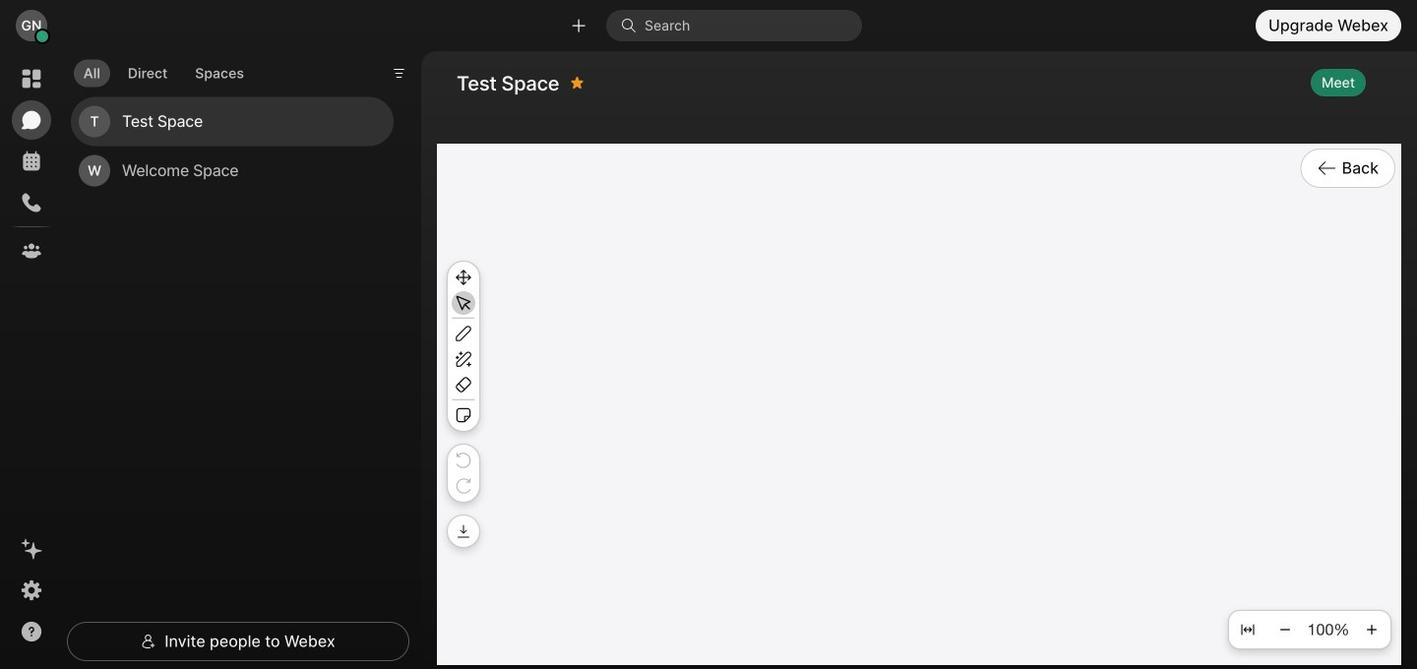 Task type: vqa. For each thing, say whether or not it's contained in the screenshot.
TAB LIST
yes



Task type: locate. For each thing, give the bounding box(es) containing it.
navigation
[[0, 51, 63, 669]]

webex tab list
[[12, 59, 51, 271]]

tab list
[[69, 48, 259, 93]]



Task type: describe. For each thing, give the bounding box(es) containing it.
test space list item
[[71, 97, 394, 146]]

welcome space list item
[[71, 146, 394, 195]]



